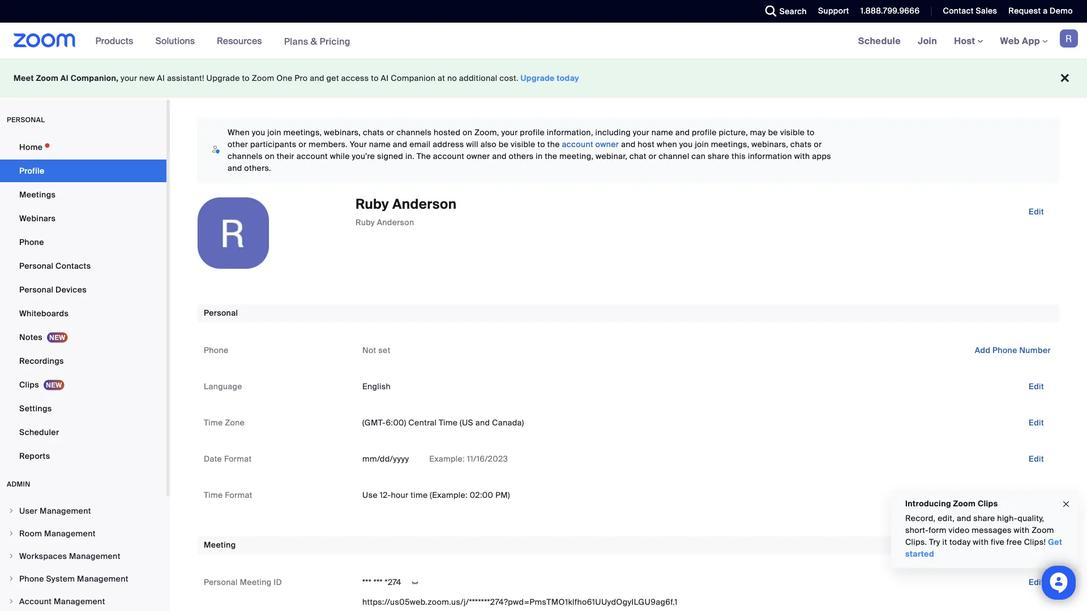 Task type: describe. For each thing, give the bounding box(es) containing it.
others
[[509, 151, 534, 162]]

1.888.799.9666 button up schedule
[[852, 0, 923, 23]]

reports
[[19, 451, 50, 462]]

chats inside and host when you join meetings, webinars, chats or channels on their account while you're signed in. the account owner and others in the meeting, webinar, chat or channel can share this information with apps and others.
[[791, 139, 812, 150]]

edit for time zone
[[1029, 418, 1045, 429]]

2 ruby from the top
[[356, 217, 375, 228]]

not set
[[363, 346, 391, 356]]

contacts
[[56, 261, 91, 271]]

introducing zoom clips
[[906, 499, 998, 509]]

it
[[943, 538, 948, 548]]

and down also
[[492, 151, 507, 162]]

clips!
[[1025, 538, 1046, 548]]

chats inside the when you join meetings, webinars, chats or channels hosted on zoom, your profile information, including your name and profile picture, may be visible to other participants or members. your name and email address will also be visible to the
[[363, 127, 384, 138]]

may
[[750, 127, 766, 138]]

personal contacts
[[19, 261, 91, 271]]

add phone number
[[975, 346, 1051, 356]]

management inside menu item
[[77, 574, 128, 585]]

meet zoom ai companion, your new ai assistant! upgrade to zoom one pro and get access to ai companion at no additional cost. upgrade today
[[14, 73, 580, 84]]

today inside record, edit, and share high-quality, short-form video messages with zoom clips. try it today with five free clips!
[[950, 538, 971, 548]]

edit for personal meeting id
[[1029, 578, 1045, 588]]

format for time format
[[225, 491, 252, 501]]

this
[[732, 151, 746, 162]]

1.888.799.9666 button up schedule link
[[861, 6, 920, 16]]

phone inside phone link
[[19, 237, 44, 248]]

right image
[[8, 508, 15, 515]]

you inside the when you join meetings, webinars, chats or channels hosted on zoom, your profile information, including your name and profile picture, may be visible to other participants or members. your name and email address will also be visible to the
[[252, 127, 265, 138]]

free
[[1007, 538, 1022, 548]]

personal devices link
[[0, 279, 167, 301]]

ruby anderson ruby anderson
[[356, 196, 457, 228]]

video
[[949, 526, 970, 536]]

example: 11/16/2023
[[427, 454, 508, 465]]

webinars, inside and host when you join meetings, webinars, chats or channels on their account while you're signed in. the account owner and others in the meeting, webinar, chat or channel can share this information with apps and others.
[[752, 139, 789, 150]]

(gmt-6:00) central time (us and canada)
[[363, 418, 524, 429]]

host
[[638, 139, 655, 150]]

format for date format
[[224, 454, 252, 465]]

web
[[1001, 35, 1020, 47]]

profile picture image
[[1060, 29, 1079, 48]]

when
[[228, 127, 250, 138]]

admin menu menu
[[0, 501, 167, 612]]

web app button
[[1001, 35, 1048, 47]]

settings
[[19, 404, 52, 414]]

canada)
[[492, 418, 524, 429]]

12-
[[380, 491, 391, 501]]

contact
[[943, 6, 974, 16]]

resources button
[[217, 23, 267, 59]]

account owner link
[[562, 139, 619, 150]]

time
[[411, 491, 428, 501]]

host
[[955, 35, 978, 47]]

edit button for time format
[[1020, 487, 1054, 505]]

phone inside menu item
[[19, 574, 44, 585]]

high-
[[998, 514, 1018, 524]]

1 edit button from the top
[[1020, 203, 1054, 221]]

example:
[[429, 454, 465, 465]]

time left (us on the bottom left of the page
[[439, 418, 458, 429]]

2 *** from the left
[[374, 578, 383, 588]]

to right access
[[371, 73, 379, 84]]

quality,
[[1018, 514, 1045, 524]]

app
[[1022, 35, 1041, 47]]

1 vertical spatial be
[[499, 139, 509, 150]]

personal contacts link
[[0, 255, 167, 278]]

personal for personal devices
[[19, 285, 53, 295]]

search
[[780, 6, 807, 16]]

edit for time format
[[1029, 491, 1045, 501]]

zoom right meet
[[36, 73, 58, 84]]

account management
[[19, 597, 105, 607]]

set
[[379, 346, 391, 356]]

2 horizontal spatial account
[[562, 139, 594, 150]]

0 horizontal spatial visible
[[511, 139, 536, 150]]

you inside and host when you join meetings, webinars, chats or channels on their account while you're signed in. the account owner and others in the meeting, webinar, chat or channel can share this information with apps and others.
[[680, 139, 693, 150]]

*** *** *274
[[363, 578, 402, 588]]

central
[[409, 418, 437, 429]]

to up apps on the top
[[807, 127, 815, 138]]

one
[[277, 73, 293, 84]]

information
[[748, 151, 792, 162]]

pm)
[[496, 491, 510, 501]]

workspaces management menu item
[[0, 546, 167, 568]]

owner inside and host when you join meetings, webinars, chats or channels on their account while you're signed in. the account owner and others in the meeting, webinar, chat or channel can share this information with apps and others.
[[467, 151, 490, 162]]

get started link
[[906, 538, 1063, 560]]

edit button for time zone
[[1020, 414, 1054, 432]]

meetings, inside and host when you join meetings, webinars, chats or channels on their account while you're signed in. the account owner and others in the meeting, webinar, chat or channel can share this information with apps and others.
[[711, 139, 750, 150]]

notes
[[19, 332, 42, 343]]

not
[[363, 346, 376, 356]]

0 vertical spatial anderson
[[393, 196, 457, 213]]

add phone number button
[[966, 342, 1060, 360]]

meet zoom ai companion, footer
[[0, 59, 1088, 98]]

can
[[692, 151, 706, 162]]

edit,
[[938, 514, 955, 524]]

on inside and host when you join meetings, webinars, chats or channels on their account while you're signed in. the account owner and others in the meeting, webinar, chat or channel can share this information with apps and others.
[[265, 151, 275, 162]]

(us
[[460, 418, 474, 429]]

1 *** from the left
[[363, 578, 372, 588]]

apps
[[812, 151, 832, 162]]

and right (us on the bottom left of the page
[[476, 418, 490, 429]]

1 ruby from the top
[[356, 196, 389, 213]]

form
[[929, 526, 947, 536]]

phone up language
[[204, 346, 229, 356]]

0 vertical spatial meeting
[[204, 540, 236, 551]]

demo
[[1050, 6, 1073, 16]]

also
[[481, 139, 497, 150]]

schedule link
[[850, 23, 910, 59]]

or up apps on the top
[[814, 139, 822, 150]]

share inside and host when you join meetings, webinars, chats or channels on their account while you're signed in. the account owner and others in the meeting, webinar, chat or channel can share this information with apps and others.
[[708, 151, 730, 162]]

support
[[819, 6, 850, 16]]

workspaces
[[19, 551, 67, 562]]

show personal meeting id image
[[406, 578, 424, 589]]

date format
[[204, 454, 252, 465]]

system
[[46, 574, 75, 585]]

1 ai from the left
[[60, 73, 69, 84]]

edit button for language
[[1020, 378, 1054, 396]]

members.
[[309, 139, 348, 150]]

additional
[[459, 73, 498, 84]]

user
[[19, 506, 38, 517]]

the inside the when you join meetings, webinars, chats or channels hosted on zoom, your profile information, including your name and profile picture, may be visible to other participants or members. your name and email address will also be visible to the
[[548, 139, 560, 150]]

will
[[466, 139, 479, 150]]

five
[[991, 538, 1005, 548]]

1 profile from the left
[[520, 127, 545, 138]]

get started
[[906, 538, 1063, 560]]

id
[[274, 578, 282, 588]]

1 horizontal spatial owner
[[596, 139, 619, 150]]

or up signed
[[387, 127, 395, 138]]

and inside meet zoom ai companion, footer
[[310, 73, 324, 84]]

schedule
[[859, 35, 901, 47]]

zoom left one
[[252, 73, 274, 84]]

&
[[311, 35, 317, 47]]

today inside meet zoom ai companion, footer
[[557, 73, 580, 84]]

search button
[[757, 0, 810, 23]]

clips inside personal menu menu
[[19, 380, 39, 390]]

right image for room management
[[8, 531, 15, 538]]



Task type: locate. For each thing, give the bounding box(es) containing it.
with up free
[[1014, 526, 1030, 536]]

name up when
[[652, 127, 673, 138]]

0 horizontal spatial on
[[265, 151, 275, 162]]

2 upgrade from the left
[[521, 73, 555, 84]]

2 horizontal spatial with
[[1014, 526, 1030, 536]]

1 vertical spatial clips
[[978, 499, 998, 509]]

0 vertical spatial be
[[768, 127, 778, 138]]

profile up can at top
[[692, 127, 717, 138]]

chats up the your
[[363, 127, 384, 138]]

3 ai from the left
[[381, 73, 389, 84]]

home link
[[0, 136, 167, 159]]

meetings
[[19, 189, 56, 200]]

close image
[[1062, 498, 1071, 511]]

1 vertical spatial meeting
[[240, 578, 272, 588]]

account
[[562, 139, 594, 150], [297, 151, 328, 162], [433, 151, 465, 162]]

products
[[96, 35, 133, 47]]

whiteboards
[[19, 308, 69, 319]]

clips up "settings"
[[19, 380, 39, 390]]

right image left account
[[8, 599, 15, 606]]

1 upgrade from the left
[[206, 73, 240, 84]]

account owner
[[562, 139, 619, 150]]

management up account management menu item at bottom left
[[77, 574, 128, 585]]

upgrade right cost.
[[521, 73, 555, 84]]

time left zone on the left of the page
[[204, 418, 223, 429]]

get
[[327, 73, 339, 84]]

edit user photo image
[[224, 228, 242, 238]]

1 vertical spatial meetings,
[[711, 139, 750, 150]]

phone
[[19, 237, 44, 248], [204, 346, 229, 356], [993, 346, 1018, 356], [19, 574, 44, 585]]

profile up and host when you join meetings, webinars, chats or channels on their account while you're signed in. the account owner and others in the meeting, webinar, chat or channel can share this information with apps and others.
[[520, 127, 545, 138]]

account management menu item
[[0, 591, 167, 612]]

you're
[[352, 151, 375, 162]]

meetings, down picture,
[[711, 139, 750, 150]]

1 horizontal spatial webinars,
[[752, 139, 789, 150]]

phone inside add phone number button
[[993, 346, 1018, 356]]

meetings navigation
[[850, 23, 1088, 60]]

account up meeting,
[[562, 139, 594, 150]]

0 horizontal spatial you
[[252, 127, 265, 138]]

0 vertical spatial you
[[252, 127, 265, 138]]

0 horizontal spatial ai
[[60, 73, 69, 84]]

meetings,
[[284, 127, 322, 138], [711, 139, 750, 150]]

3 right image from the top
[[8, 576, 15, 583]]

owner up webinar,
[[596, 139, 619, 150]]

webinars, inside the when you join meetings, webinars, chats or channels hosted on zoom, your profile information, including your name and profile picture, may be visible to other participants or members. your name and email address will also be visible to the
[[324, 127, 361, 138]]

1 horizontal spatial meeting
[[240, 578, 272, 588]]

6:00)
[[386, 418, 407, 429]]

meetings, inside the when you join meetings, webinars, chats or channels hosted on zoom, your profile information, including your name and profile picture, may be visible to other participants or members. your name and email address will also be visible to the
[[284, 127, 322, 138]]

*274
[[385, 578, 402, 588]]

1 horizontal spatial you
[[680, 139, 693, 150]]

1 vertical spatial with
[[1014, 526, 1030, 536]]

upgrade
[[206, 73, 240, 84], [521, 73, 555, 84]]

0 vertical spatial clips
[[19, 380, 39, 390]]

with inside and host when you join meetings, webinars, chats or channels on their account while you're signed in. the account owner and others in the meeting, webinar, chat or channel can share this information with apps and others.
[[795, 151, 810, 162]]

0 vertical spatial channels
[[397, 127, 432, 138]]

1 vertical spatial the
[[545, 151, 558, 162]]

personal for personal contacts
[[19, 261, 53, 271]]

account down the members.
[[297, 151, 328, 162]]

0 horizontal spatial owner
[[467, 151, 490, 162]]

0 horizontal spatial share
[[708, 151, 730, 162]]

2 horizontal spatial ai
[[381, 73, 389, 84]]

the down information,
[[548, 139, 560, 150]]

1 right image from the top
[[8, 531, 15, 538]]

time for (gmt-6:00) central time (us and canada)
[[204, 418, 223, 429]]

ai left the companion
[[381, 73, 389, 84]]

clips up high-
[[978, 499, 998, 509]]

management up the room management
[[40, 506, 91, 517]]

edit button
[[1020, 203, 1054, 221], [1020, 378, 1054, 396], [1020, 414, 1054, 432], [1020, 451, 1054, 469], [1020, 487, 1054, 505], [1020, 574, 1054, 592]]

1.888.799.9666
[[861, 6, 920, 16]]

management down 'room management' menu item
[[69, 551, 120, 562]]

assistant!
[[167, 73, 204, 84]]

on up will
[[463, 127, 473, 138]]

chats up 'information'
[[791, 139, 812, 150]]

2 ai from the left
[[157, 73, 165, 84]]

1 horizontal spatial chats
[[791, 139, 812, 150]]

user photo image
[[198, 198, 269, 269]]

on down participants at the top left of page
[[265, 151, 275, 162]]

meetings, up the members.
[[284, 127, 322, 138]]

zoom logo image
[[14, 33, 76, 48]]

and
[[310, 73, 324, 84], [676, 127, 690, 138], [393, 139, 408, 150], [621, 139, 636, 150], [492, 151, 507, 162], [228, 163, 242, 174], [476, 418, 490, 429], [957, 514, 972, 524]]

personal inside "link"
[[19, 261, 53, 271]]

recordings link
[[0, 350, 167, 373]]

account
[[19, 597, 52, 607]]

1 vertical spatial share
[[974, 514, 996, 524]]

1 vertical spatial on
[[265, 151, 275, 162]]

0 vertical spatial on
[[463, 127, 473, 138]]

1 vertical spatial visible
[[511, 139, 536, 150]]

in
[[536, 151, 543, 162]]

4 edit from the top
[[1029, 454, 1045, 465]]

0 vertical spatial webinars,
[[324, 127, 361, 138]]

edit button for personal meeting id
[[1020, 574, 1054, 592]]

you up channel
[[680, 139, 693, 150]]

1 horizontal spatial name
[[652, 127, 673, 138]]

0 vertical spatial today
[[557, 73, 580, 84]]

webinars
[[19, 213, 56, 224]]

0 horizontal spatial with
[[795, 151, 810, 162]]

personal for personal meeting id
[[204, 578, 238, 588]]

format
[[224, 454, 252, 465], [225, 491, 252, 501]]

edit for language
[[1029, 382, 1045, 392]]

0 horizontal spatial account
[[297, 151, 328, 162]]

join up participants at the top left of page
[[267, 127, 281, 138]]

scheduler
[[19, 427, 59, 438]]

your up host
[[633, 127, 650, 138]]

1 horizontal spatial upgrade
[[521, 73, 555, 84]]

name
[[652, 127, 673, 138], [369, 139, 391, 150]]

record, edit, and share high-quality, short-form video messages with zoom clips. try it today with five free clips!
[[906, 514, 1055, 548]]

2 right image from the top
[[8, 553, 15, 560]]

meeting up personal meeting id
[[204, 540, 236, 551]]

1 horizontal spatial with
[[973, 538, 989, 548]]

meetings link
[[0, 184, 167, 206]]

1 horizontal spatial share
[[974, 514, 996, 524]]

and up video
[[957, 514, 972, 524]]

today up information,
[[557, 73, 580, 84]]

personal
[[19, 261, 53, 271], [19, 285, 53, 295], [204, 308, 238, 319], [204, 578, 238, 588]]

right image inside 'room management' menu item
[[8, 531, 15, 538]]

pro
[[295, 73, 308, 84]]

right image for phone system management
[[8, 576, 15, 583]]

5 edit button from the top
[[1020, 487, 1054, 505]]

0 horizontal spatial join
[[267, 127, 281, 138]]

1 horizontal spatial channels
[[397, 127, 432, 138]]

record,
[[906, 514, 936, 524]]

meeting left id
[[240, 578, 272, 588]]

1 horizontal spatial clips
[[978, 499, 998, 509]]

be
[[768, 127, 778, 138], [499, 139, 509, 150]]

3 edit button from the top
[[1020, 414, 1054, 432]]

join inside the when you join meetings, webinars, chats or channels hosted on zoom, your profile information, including your name and profile picture, may be visible to other participants or members. your name and email address will also be visible to the
[[267, 127, 281, 138]]

2 vertical spatial with
[[973, 538, 989, 548]]

management for room management
[[44, 529, 96, 539]]

management down the phone system management menu item
[[54, 597, 105, 607]]

management up the workspaces management
[[44, 529, 96, 539]]

time down date
[[204, 491, 223, 501]]

zoom up clips!
[[1032, 526, 1055, 536]]

owner
[[596, 139, 619, 150], [467, 151, 490, 162]]

1 vertical spatial owner
[[467, 151, 490, 162]]

personal meeting id
[[204, 578, 282, 588]]

format right date
[[224, 454, 252, 465]]

0 horizontal spatial upgrade
[[206, 73, 240, 84]]

right image
[[8, 531, 15, 538], [8, 553, 15, 560], [8, 576, 15, 583], [8, 599, 15, 606]]

1 horizontal spatial account
[[433, 151, 465, 162]]

with down the messages in the right of the page
[[973, 538, 989, 548]]

0 horizontal spatial ***
[[363, 578, 372, 588]]

address
[[433, 139, 464, 150]]

1 vertical spatial webinars,
[[752, 139, 789, 150]]

6 edit button from the top
[[1020, 574, 1054, 592]]

whiteboards link
[[0, 302, 167, 325]]

1 horizontal spatial today
[[950, 538, 971, 548]]

date
[[204, 454, 222, 465]]

english
[[363, 382, 391, 392]]

the inside and host when you join meetings, webinars, chats or channels on their account while you're signed in. the account owner and others in the meeting, webinar, chat or channel can share this information with apps and others.
[[545, 151, 558, 162]]

room management menu item
[[0, 523, 167, 545]]

anderson
[[393, 196, 457, 213], [377, 217, 414, 228]]

zoom up edit, on the right bottom of page
[[954, 499, 976, 509]]

0 horizontal spatial name
[[369, 139, 391, 150]]

1 vertical spatial anderson
[[377, 217, 414, 228]]

on inside the when you join meetings, webinars, chats or channels hosted on zoom, your profile information, including your name and profile picture, may be visible to other participants or members. your name and email address will also be visible to the
[[463, 127, 473, 138]]

0 horizontal spatial meetings,
[[284, 127, 322, 138]]

zone
[[225, 418, 245, 429]]

webinars link
[[0, 207, 167, 230]]

workspaces management
[[19, 551, 120, 562]]

name up signed
[[369, 139, 391, 150]]

0 horizontal spatial profile
[[520, 127, 545, 138]]

0 vertical spatial format
[[224, 454, 252, 465]]

1 horizontal spatial on
[[463, 127, 473, 138]]

no
[[447, 73, 457, 84]]

be right also
[[499, 139, 509, 150]]

participants
[[250, 139, 297, 150]]

upgrade down product information navigation
[[206, 73, 240, 84]]

phone up account
[[19, 574, 44, 585]]

be right may
[[768, 127, 778, 138]]

format down date format
[[225, 491, 252, 501]]

1 horizontal spatial profile
[[692, 127, 717, 138]]

1 horizontal spatial ai
[[157, 73, 165, 84]]

0 vertical spatial join
[[267, 127, 281, 138]]

0 horizontal spatial your
[[121, 73, 137, 84]]

your right zoom, at the top of the page
[[502, 127, 518, 138]]

https://us05web.zoom.us/j/*******274?pwd=pmstmo1klfho61uuydogyilgu9ag6f.1
[[363, 597, 678, 608]]

banner
[[0, 23, 1088, 60]]

account down address
[[433, 151, 465, 162]]

right image inside the phone system management menu item
[[8, 576, 15, 583]]

right image for workspaces management
[[8, 553, 15, 560]]

or left the members.
[[299, 139, 307, 150]]

companion
[[391, 73, 436, 84]]

devices
[[56, 285, 87, 295]]

(gmt-
[[363, 418, 386, 429]]

channels down other
[[228, 151, 263, 162]]

6 edit from the top
[[1029, 578, 1045, 588]]

0 horizontal spatial channels
[[228, 151, 263, 162]]

room
[[19, 529, 42, 539]]

number
[[1020, 346, 1051, 356]]

right image for account management
[[8, 599, 15, 606]]

and host when you join meetings, webinars, chats or channels on their account while you're signed in. the account owner and others in the meeting, webinar, chat or channel can share this information with apps and others.
[[228, 139, 832, 174]]

2 edit button from the top
[[1020, 378, 1054, 396]]

your inside meet zoom ai companion, footer
[[121, 73, 137, 84]]

phone system management menu item
[[0, 569, 167, 590]]

right image left "room"
[[8, 531, 15, 538]]

ai right new
[[157, 73, 165, 84]]

you up participants at the top left of page
[[252, 127, 265, 138]]

0 horizontal spatial meeting
[[204, 540, 236, 551]]

today down video
[[950, 538, 971, 548]]

language
[[204, 382, 242, 392]]

including
[[596, 127, 631, 138]]

user management menu item
[[0, 501, 167, 522]]

their
[[277, 151, 295, 162]]

contact sales
[[943, 6, 998, 16]]

owner down will
[[467, 151, 490, 162]]

access
[[341, 73, 369, 84]]

0 horizontal spatial be
[[499, 139, 509, 150]]

1 edit from the top
[[1029, 206, 1045, 217]]

new
[[139, 73, 155, 84]]

join inside and host when you join meetings, webinars, chats or channels on their account while you're signed in. the account owner and others in the meeting, webinar, chat or channel can share this information with apps and others.
[[695, 139, 709, 150]]

0 vertical spatial name
[[652, 127, 673, 138]]

join up can at top
[[695, 139, 709, 150]]

time for use 12-hour time (example: 02:00 pm)
[[204, 491, 223, 501]]

ai
[[60, 73, 69, 84], [157, 73, 165, 84], [381, 73, 389, 84]]

ai left companion,
[[60, 73, 69, 84]]

and up the chat
[[621, 139, 636, 150]]

0 vertical spatial owner
[[596, 139, 619, 150]]

time format
[[204, 491, 252, 501]]

channels inside and host when you join meetings, webinars, chats or channels on their account while you're signed in. the account owner and others in the meeting, webinar, chat or channel can share this information with apps and others.
[[228, 151, 263, 162]]

your left new
[[121, 73, 137, 84]]

0 vertical spatial ruby
[[356, 196, 389, 213]]

1 horizontal spatial ***
[[374, 578, 383, 588]]

try
[[930, 538, 941, 548]]

***
[[363, 578, 372, 588], [374, 578, 383, 588]]

1 vertical spatial name
[[369, 139, 391, 150]]

with
[[795, 151, 810, 162], [1014, 526, 1030, 536], [973, 538, 989, 548]]

management for workspaces management
[[69, 551, 120, 562]]

1 vertical spatial join
[[695, 139, 709, 150]]

0 horizontal spatial webinars,
[[324, 127, 361, 138]]

and up when
[[676, 127, 690, 138]]

0 horizontal spatial clips
[[19, 380, 39, 390]]

clips
[[19, 380, 39, 390], [978, 499, 998, 509]]

1 horizontal spatial meetings,
[[711, 139, 750, 150]]

share right can at top
[[708, 151, 730, 162]]

with left apps on the top
[[795, 151, 810, 162]]

5 edit from the top
[[1029, 491, 1045, 501]]

the right in
[[545, 151, 558, 162]]

1 vertical spatial you
[[680, 139, 693, 150]]

0 horizontal spatial today
[[557, 73, 580, 84]]

channels up email
[[397, 127, 432, 138]]

0 vertical spatial the
[[548, 139, 560, 150]]

use 12-hour time (example: 02:00 pm)
[[363, 491, 510, 501]]

0 vertical spatial meetings,
[[284, 127, 322, 138]]

visible up others
[[511, 139, 536, 150]]

0 vertical spatial with
[[795, 151, 810, 162]]

1 vertical spatial format
[[225, 491, 252, 501]]

0 horizontal spatial chats
[[363, 127, 384, 138]]

and up in. on the top
[[393, 139, 408, 150]]

1 vertical spatial ruby
[[356, 217, 375, 228]]

and inside record, edit, and share high-quality, short-form video messages with zoom clips. try it today with five free clips!
[[957, 514, 972, 524]]

1 vertical spatial chats
[[791, 139, 812, 150]]

webinars, up the members.
[[324, 127, 361, 138]]

clips link
[[0, 374, 167, 397]]

right image inside account management menu item
[[8, 599, 15, 606]]

4 right image from the top
[[8, 599, 15, 606]]

right image left system
[[8, 576, 15, 583]]

phone down webinars
[[19, 237, 44, 248]]

personal for personal
[[204, 308, 238, 319]]

1 horizontal spatial visible
[[781, 127, 805, 138]]

4 edit button from the top
[[1020, 451, 1054, 469]]

and left others.
[[228, 163, 242, 174]]

pricing
[[320, 35, 351, 47]]

short-
[[906, 526, 929, 536]]

personal menu menu
[[0, 136, 167, 469]]

1 horizontal spatial join
[[695, 139, 709, 150]]

channels inside the when you join meetings, webinars, chats or channels hosted on zoom, your profile information, including your name and profile picture, may be visible to other participants or members. your name and email address will also be visible to the
[[397, 127, 432, 138]]

visible up 'information'
[[781, 127, 805, 138]]

management for user management
[[40, 506, 91, 517]]

webinars, up 'information'
[[752, 139, 789, 150]]

use
[[363, 491, 378, 501]]

banner containing products
[[0, 23, 1088, 60]]

to up in
[[538, 139, 545, 150]]

2 profile from the left
[[692, 127, 717, 138]]

signed
[[377, 151, 403, 162]]

solutions
[[155, 35, 195, 47]]

0 vertical spatial visible
[[781, 127, 805, 138]]

to down resources dropdown button
[[242, 73, 250, 84]]

zoom inside record, edit, and share high-quality, short-form video messages with zoom clips. try it today with five free clips!
[[1032, 526, 1055, 536]]

email
[[410, 139, 431, 150]]

management
[[40, 506, 91, 517], [44, 529, 96, 539], [69, 551, 120, 562], [77, 574, 128, 585], [54, 597, 105, 607]]

or down host
[[649, 151, 657, 162]]

1 vertical spatial channels
[[228, 151, 263, 162]]

join
[[918, 35, 938, 47]]

0 vertical spatial chats
[[363, 127, 384, 138]]

2 horizontal spatial your
[[633, 127, 650, 138]]

right image left workspaces
[[8, 553, 15, 560]]

and left get
[[310, 73, 324, 84]]

right image inside the workspaces management menu item
[[8, 553, 15, 560]]

1 horizontal spatial your
[[502, 127, 518, 138]]

notes link
[[0, 326, 167, 349]]

share inside record, edit, and share high-quality, short-form video messages with zoom clips. try it today with five free clips!
[[974, 514, 996, 524]]

others.
[[244, 163, 271, 174]]

1 horizontal spatial be
[[768, 127, 778, 138]]

channel
[[659, 151, 690, 162]]

1 vertical spatial today
[[950, 538, 971, 548]]

2 edit from the top
[[1029, 382, 1045, 392]]

3 edit from the top
[[1029, 418, 1045, 429]]

management for account management
[[54, 597, 105, 607]]

meeting
[[204, 540, 236, 551], [240, 578, 272, 588]]

plans & pricing
[[284, 35, 351, 47]]

hosted
[[434, 127, 461, 138]]

share up the messages in the right of the page
[[974, 514, 996, 524]]

product information navigation
[[87, 23, 359, 60]]

time zone
[[204, 418, 245, 429]]

personal devices
[[19, 285, 87, 295]]

phone right add
[[993, 346, 1018, 356]]

0 vertical spatial share
[[708, 151, 730, 162]]

information,
[[547, 127, 594, 138]]



Task type: vqa. For each thing, say whether or not it's contained in the screenshot.
the Phone related to Phone System Management
no



